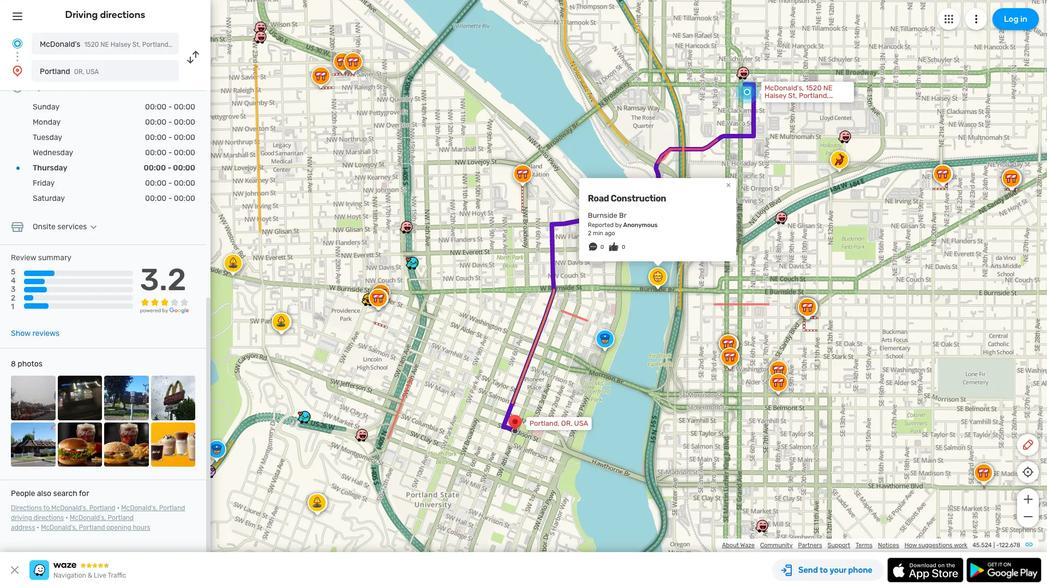 Task type: vqa. For each thing, say whether or not it's contained in the screenshot.
the bottommost 'PM'
no



Task type: describe. For each thing, give the bounding box(es) containing it.
portland, for mcdonald's
[[142, 41, 170, 49]]

people also search for
[[11, 490, 89, 499]]

onsite services button
[[33, 222, 100, 232]]

image 4 of mcdonald's, portland image
[[151, 376, 195, 421]]

navigation
[[53, 573, 86, 580]]

3
[[11, 285, 15, 295]]

mcdonald's, for directions
[[121, 505, 157, 513]]

usa for portland,
[[574, 420, 588, 428]]

image 5 of mcdonald's, portland image
[[11, 423, 55, 467]]

waze
[[740, 543, 755, 550]]

tuesday
[[33, 133, 62, 142]]

friday
[[33, 179, 55, 188]]

live
[[94, 573, 106, 580]]

states for mcdonald's
[[193, 41, 213, 49]]

united for mcdonald's,
[[765, 99, 786, 107]]

partners link
[[798, 543, 822, 550]]

- for friday
[[168, 179, 172, 188]]

122.678
[[999, 543, 1020, 550]]

00:00 - 00:00 for tuesday
[[145, 133, 195, 142]]

image 3 of mcdonald's, portland image
[[104, 376, 149, 421]]

show reviews
[[11, 329, 60, 339]]

hours
[[133, 525, 150, 532]]

driving
[[65, 9, 98, 21]]

|
[[993, 543, 995, 550]]

00:00 - 00:00 for wednesday
[[145, 148, 195, 158]]

open
[[33, 83, 51, 92]]

image 6 of mcdonald's, portland image
[[58, 423, 102, 467]]

about waze community partners support terms notices how suggestions work 45.524 | -122.678
[[722, 543, 1020, 550]]

notices
[[878, 543, 899, 550]]

link image
[[1025, 541, 1033, 550]]

5 4 3 2 1
[[11, 268, 16, 312]]

0 vertical spatial directions
[[100, 9, 145, 21]]

directions to mcdonald's, portland
[[11, 505, 115, 513]]

or, for portland
[[74, 68, 84, 76]]

mcdonald's, inside mcdonald's, portland address
[[70, 515, 106, 522]]

mcdonald's, for halsey
[[765, 84, 804, 92]]

00:00 - 00:00 for monday
[[145, 118, 195, 127]]

image 2 of mcdonald's, portland image
[[58, 376, 102, 421]]

wednesday
[[33, 148, 73, 158]]

search
[[53, 490, 77, 499]]

pencil image
[[1021, 439, 1034, 452]]

mcdonald's, for hours
[[41, 525, 77, 532]]

notices link
[[878, 543, 899, 550]]

about
[[722, 543, 739, 550]]

onsite
[[33, 222, 56, 232]]

mcdonald's, 1520 ne halsey st, portland, united states
[[765, 84, 833, 107]]

- for sunday
[[168, 103, 172, 112]]

mcdonald's 1520 ne halsey st, portland, united states
[[40, 40, 213, 49]]

portland, or, usa
[[530, 420, 588, 428]]

- for monday
[[168, 118, 172, 127]]

- for thursday
[[168, 164, 171, 173]]

opening
[[106, 525, 131, 532]]

mcdonald's, portland address
[[11, 515, 134, 532]]

8 photos
[[11, 360, 42, 369]]

00:00 - 00:00 for thursday
[[144, 164, 195, 173]]

portland for mcdonald's, portland driving directions
[[159, 505, 185, 513]]

community
[[760, 543, 793, 550]]

about waze link
[[722, 543, 755, 550]]

terms
[[856, 543, 873, 550]]

halsey for mcdonald's
[[111, 41, 131, 49]]

reviews
[[32, 329, 60, 339]]

&
[[88, 573, 92, 580]]

work
[[954, 543, 967, 550]]

show
[[11, 329, 31, 339]]

ne for mcdonald's
[[100, 41, 109, 49]]

summary
[[38, 254, 71, 263]]

- for tuesday
[[168, 133, 172, 142]]

5
[[11, 268, 15, 277]]

for
[[79, 490, 89, 499]]

also
[[37, 490, 51, 499]]

mcdonald's, portland address link
[[11, 515, 134, 532]]

directions
[[11, 505, 42, 513]]

onsite services
[[33, 222, 87, 232]]

directions inside mcdonald's, portland driving directions
[[34, 515, 64, 522]]

now
[[53, 83, 68, 92]]

portland for mcdonald's, portland address
[[108, 515, 134, 522]]

00:00 - 00:00 for friday
[[145, 179, 195, 188]]

portland for mcdonald's, portland opening hours
[[79, 525, 105, 532]]

or, for portland,
[[561, 420, 572, 428]]

open now button
[[33, 83, 81, 92]]

support link
[[828, 543, 850, 550]]

2 vertical spatial portland,
[[530, 420, 559, 428]]

united for mcdonald's
[[171, 41, 192, 49]]

image 1 of mcdonald's, portland image
[[11, 376, 55, 421]]



Task type: locate. For each thing, give the bounding box(es) containing it.
portland, inside mcdonald's 1520 ne halsey st, portland, united states
[[142, 41, 170, 49]]

br
[[619, 211, 627, 220], [619, 211, 627, 220]]

mcdonald's, portland driving directions link
[[11, 505, 185, 522]]

road
[[588, 193, 609, 204], [588, 193, 609, 204]]

people
[[11, 490, 35, 499]]

driving directions
[[65, 9, 145, 21]]

ne inside mcdonald's 1520 ne halsey st, portland, united states
[[100, 41, 109, 49]]

0
[[600, 244, 604, 251], [600, 244, 604, 251], [622, 244, 625, 251], [622, 244, 625, 251]]

1 horizontal spatial states
[[788, 99, 810, 107]]

1520 inside the mcdonald's, 1520 ne halsey st, portland, united states
[[806, 84, 822, 92]]

1 vertical spatial usa
[[574, 420, 588, 428]]

0 vertical spatial ne
[[100, 41, 109, 49]]

2
[[588, 230, 591, 237], [588, 230, 591, 237], [11, 294, 15, 303]]

open now
[[33, 83, 68, 92]]

terms link
[[856, 543, 873, 550]]

0 vertical spatial usa
[[86, 68, 99, 76]]

0 vertical spatial or,
[[74, 68, 84, 76]]

x image
[[8, 564, 21, 578]]

0 vertical spatial portland,
[[142, 41, 170, 49]]

photos
[[18, 360, 42, 369]]

thursday
[[33, 164, 67, 173]]

usa
[[86, 68, 99, 76], [574, 420, 588, 428]]

st, inside mcdonald's 1520 ne halsey st, portland, united states
[[132, 41, 141, 49]]

or,
[[74, 68, 84, 76], [561, 420, 572, 428]]

usa inside portland or, usa
[[86, 68, 99, 76]]

2 inside 5 4 3 2 1
[[11, 294, 15, 303]]

0 horizontal spatial halsey
[[111, 41, 131, 49]]

halsey
[[111, 41, 131, 49], [765, 92, 786, 100]]

portland
[[40, 67, 70, 76], [89, 505, 115, 513], [159, 505, 185, 513], [108, 515, 134, 522], [79, 525, 105, 532]]

1 vertical spatial united
[[765, 99, 786, 107]]

st, for mcdonald's,
[[788, 92, 797, 100]]

review
[[11, 254, 36, 263]]

image 7 of mcdonald's, portland image
[[104, 423, 149, 467]]

1
[[11, 303, 14, 312]]

00:00 - 00:00 for sunday
[[145, 103, 195, 112]]

1 vertical spatial directions
[[34, 515, 64, 522]]

review summary
[[11, 254, 71, 263]]

mcdonald's, portland opening hours link
[[41, 525, 150, 532]]

1 horizontal spatial halsey
[[765, 92, 786, 100]]

community link
[[760, 543, 793, 550]]

portland inside mcdonald's, portland driving directions
[[159, 505, 185, 513]]

mcdonald's, portland opening hours
[[41, 525, 150, 532]]

- for saturday
[[168, 194, 172, 203]]

× link
[[724, 180, 733, 190], [724, 180, 733, 190]]

1 horizontal spatial st,
[[788, 92, 797, 100]]

united inside the mcdonald's, 1520 ne halsey st, portland, united states
[[765, 99, 786, 107]]

1520 for mcdonald's
[[84, 41, 99, 49]]

ne for mcdonald's,
[[823, 84, 833, 92]]

0 vertical spatial states
[[193, 41, 213, 49]]

portland inside mcdonald's, portland address
[[108, 515, 134, 522]]

saturday
[[33, 194, 65, 203]]

navigation & live traffic
[[53, 573, 126, 580]]

0 horizontal spatial states
[[193, 41, 213, 49]]

3.2
[[140, 262, 186, 298]]

portland, inside the mcdonald's, 1520 ne halsey st, portland, united states
[[799, 92, 829, 100]]

- for wednesday
[[168, 148, 172, 158]]

services
[[57, 222, 87, 232]]

1 vertical spatial or,
[[561, 420, 572, 428]]

mcdonald's, inside mcdonald's, portland driving directions
[[121, 505, 157, 513]]

reported
[[588, 222, 614, 229], [588, 222, 614, 229]]

directions
[[100, 9, 145, 21], [34, 515, 64, 522]]

1520 for mcdonald's,
[[806, 84, 822, 92]]

min
[[593, 230, 603, 237], [593, 230, 603, 237]]

store image
[[11, 221, 24, 234]]

states
[[193, 41, 213, 49], [788, 99, 810, 107]]

00:00 - 00:00 for saturday
[[145, 194, 195, 203]]

directions down "to"
[[34, 515, 64, 522]]

location image
[[11, 64, 24, 77]]

chevron down image
[[87, 223, 100, 232]]

how
[[905, 543, 917, 550]]

halsey inside the mcdonald's, 1520 ne halsey st, portland, united states
[[765, 92, 786, 100]]

1 horizontal spatial usa
[[574, 420, 588, 428]]

-
[[168, 103, 172, 112], [168, 118, 172, 127], [168, 133, 172, 142], [168, 148, 172, 158], [168, 164, 171, 173], [168, 179, 172, 188], [168, 194, 172, 203], [996, 543, 999, 550]]

st, for mcdonald's
[[132, 41, 141, 49]]

portland or, usa
[[40, 67, 99, 76]]

directions up mcdonald's 1520 ne halsey st, portland, united states
[[100, 9, 145, 21]]

0 vertical spatial halsey
[[111, 41, 131, 49]]

states inside mcdonald's 1520 ne halsey st, portland, united states
[[193, 41, 213, 49]]

states for mcdonald's,
[[788, 99, 810, 107]]

burnside
[[588, 211, 617, 220], [588, 211, 617, 220]]

monday
[[33, 118, 61, 127]]

1 vertical spatial portland,
[[799, 92, 829, 100]]

driving
[[11, 515, 32, 522]]

sunday
[[33, 103, 60, 112]]

by
[[615, 222, 622, 229], [615, 222, 622, 229]]

usa for portland
[[86, 68, 99, 76]]

0 horizontal spatial st,
[[132, 41, 141, 49]]

1 vertical spatial 1520
[[806, 84, 822, 92]]

clock image
[[11, 81, 24, 94]]

ne inside the mcdonald's, 1520 ne halsey st, portland, united states
[[823, 84, 833, 92]]

mcdonald's, portland driving directions
[[11, 505, 185, 522]]

0 horizontal spatial directions
[[34, 515, 64, 522]]

mcdonald's, inside the mcdonald's, 1520 ne halsey st, portland, united states
[[765, 84, 804, 92]]

0 vertical spatial 1520
[[84, 41, 99, 49]]

1 vertical spatial states
[[788, 99, 810, 107]]

to
[[43, 505, 50, 513]]

1 horizontal spatial portland,
[[530, 420, 559, 428]]

united inside mcdonald's 1520 ne halsey st, portland, united states
[[171, 41, 192, 49]]

1 vertical spatial st,
[[788, 92, 797, 100]]

support
[[828, 543, 850, 550]]

directions to mcdonald's, portland link
[[11, 505, 115, 513]]

45.524
[[972, 543, 992, 550]]

0 horizontal spatial or,
[[74, 68, 84, 76]]

8
[[11, 360, 16, 369]]

suggestions
[[918, 543, 953, 550]]

or, inside portland or, usa
[[74, 68, 84, 76]]

ne
[[100, 41, 109, 49], [823, 84, 833, 92]]

×
[[726, 180, 731, 190], [726, 180, 731, 190]]

partners
[[798, 543, 822, 550]]

portland, for mcdonald's,
[[799, 92, 829, 100]]

1 horizontal spatial or,
[[561, 420, 572, 428]]

1520
[[84, 41, 99, 49], [806, 84, 822, 92]]

1 horizontal spatial ne
[[823, 84, 833, 92]]

halsey for mcdonald's,
[[765, 92, 786, 100]]

halsey inside mcdonald's 1520 ne halsey st, portland, united states
[[111, 41, 131, 49]]

st,
[[132, 41, 141, 49], [788, 92, 797, 100]]

00:00 - 00:00
[[145, 103, 195, 112], [145, 118, 195, 127], [145, 133, 195, 142], [145, 148, 195, 158], [144, 164, 195, 173], [145, 179, 195, 188], [145, 194, 195, 203]]

0 vertical spatial st,
[[132, 41, 141, 49]]

0 horizontal spatial portland,
[[142, 41, 170, 49]]

0 horizontal spatial united
[[171, 41, 192, 49]]

0 vertical spatial united
[[171, 41, 192, 49]]

00:00
[[145, 103, 166, 112], [174, 103, 195, 112], [145, 118, 166, 127], [174, 118, 195, 127], [145, 133, 166, 142], [174, 133, 195, 142], [145, 148, 166, 158], [174, 148, 195, 158], [144, 164, 166, 173], [173, 164, 195, 173], [145, 179, 166, 188], [174, 179, 195, 188], [145, 194, 166, 203], [174, 194, 195, 203]]

zoom out image
[[1021, 511, 1035, 524]]

portland,
[[142, 41, 170, 49], [799, 92, 829, 100], [530, 420, 559, 428]]

st, inside the mcdonald's, 1520 ne halsey st, portland, united states
[[788, 92, 797, 100]]

0 horizontal spatial 1520
[[84, 41, 99, 49]]

1 vertical spatial halsey
[[765, 92, 786, 100]]

0 horizontal spatial usa
[[86, 68, 99, 76]]

2 horizontal spatial portland,
[[799, 92, 829, 100]]

1 horizontal spatial 1520
[[806, 84, 822, 92]]

mcdonald's,
[[765, 84, 804, 92], [51, 505, 88, 513], [121, 505, 157, 513], [70, 515, 106, 522], [41, 525, 77, 532]]

current location image
[[11, 37, 24, 50]]

1 horizontal spatial directions
[[100, 9, 145, 21]]

0 horizontal spatial ne
[[100, 41, 109, 49]]

zoom in image
[[1021, 494, 1035, 507]]

1 vertical spatial ne
[[823, 84, 833, 92]]

1520 inside mcdonald's 1520 ne halsey st, portland, united states
[[84, 41, 99, 49]]

how suggestions work link
[[905, 543, 967, 550]]

1 horizontal spatial united
[[765, 99, 786, 107]]

chevron up image
[[68, 83, 81, 92]]

construction
[[611, 193, 666, 204], [611, 193, 666, 204]]

traffic
[[108, 573, 126, 580]]

image 8 of mcdonald's, portland image
[[151, 423, 195, 467]]

4
[[11, 277, 16, 286]]

ago
[[605, 230, 615, 237], [605, 230, 615, 237]]

address
[[11, 525, 35, 532]]

states inside the mcdonald's, 1520 ne halsey st, portland, united states
[[788, 99, 810, 107]]

mcdonald's
[[40, 40, 80, 49]]



